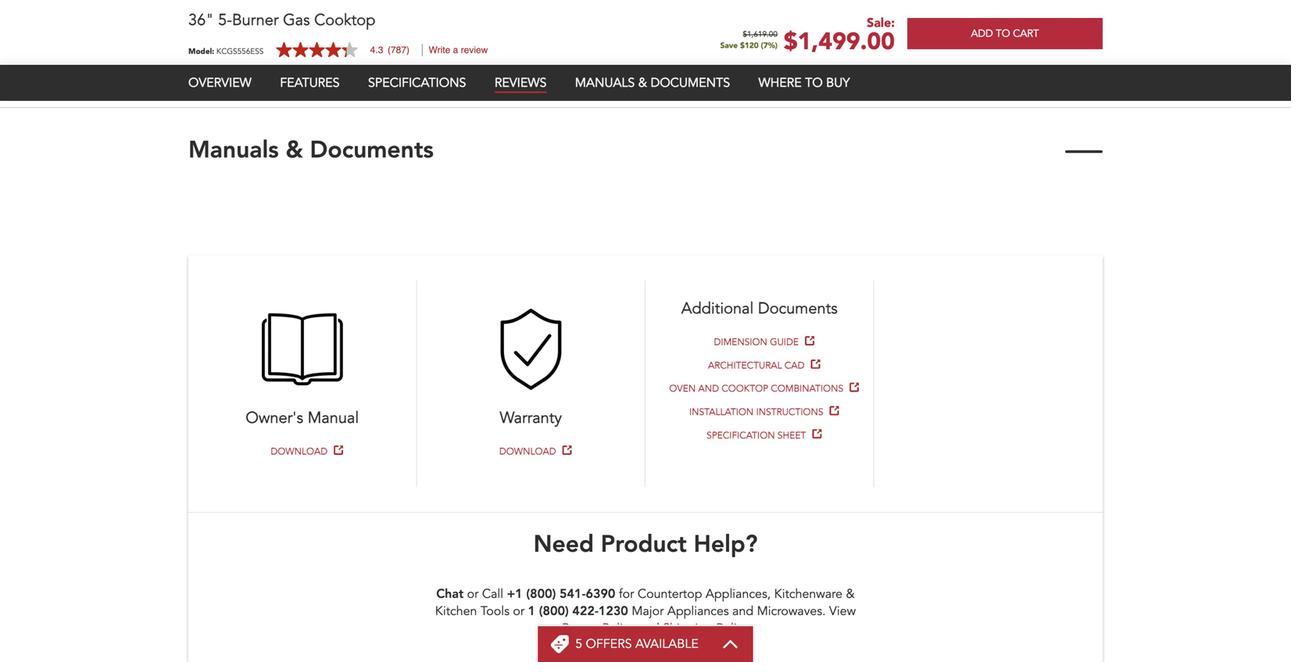 Task type: vqa. For each thing, say whether or not it's contained in the screenshot.
Download to the left
yes



Task type: locate. For each thing, give the bounding box(es) containing it.
where to buy link
[[759, 74, 850, 91]]

review
[[461, 45, 488, 56]]

0 vertical spatial &
[[639, 74, 648, 91]]

2 horizontal spatial &
[[847, 586, 855, 603]]

4.3 (787)
[[370, 45, 410, 56]]

2  image from the left
[[491, 309, 572, 390]]

reviews link
[[495, 74, 547, 93]]

 image for warranty
[[491, 309, 572, 390]]

write a review button
[[429, 45, 488, 56]]

cooktop
[[314, 9, 376, 31], [722, 383, 769, 395]]

1 vertical spatial cooktop
[[722, 383, 769, 395]]

541-
[[560, 589, 586, 601]]

add
[[972, 27, 994, 41]]

need
[[534, 534, 594, 558]]

1 horizontal spatial  image
[[491, 309, 572, 390]]

1  image from the left
[[262, 309, 343, 390]]

2 horizontal spatial documents
[[758, 298, 838, 320]]

save
[[721, 40, 738, 51]]

manuals
[[575, 74, 635, 91], [188, 140, 279, 164]]

policy down 1230
[[603, 620, 635, 637]]

additional
[[682, 298, 754, 320]]

cart
[[1014, 27, 1040, 41]]

 image
[[262, 309, 343, 390], [491, 309, 572, 390]]

and for microwaves.
[[733, 603, 754, 620]]

specifications link
[[368, 74, 466, 91]]

2 download link from the left
[[500, 445, 557, 458]]

combinations
[[771, 383, 844, 395]]

5
[[576, 636, 583, 653]]

1 horizontal spatial documents
[[651, 74, 731, 91]]

call
[[482, 586, 504, 603]]

owner's
[[246, 408, 303, 429]]

2 vertical spatial &
[[847, 586, 855, 603]]

1 horizontal spatial &
[[639, 74, 648, 91]]

download link for owner's manual
[[271, 445, 328, 458]]

2 horizontal spatial and
[[733, 603, 754, 620]]

1 vertical spatial documents
[[310, 140, 434, 164]]

need product help?
[[534, 534, 758, 558]]

(800) up the our
[[539, 606, 569, 619]]

1 horizontal spatial manuals
[[575, 74, 635, 91]]

policy up chevron icon
[[717, 620, 748, 637]]

 image up 'owner's manual' at the left of page
[[262, 309, 343, 390]]

cooktop up "4.3"
[[314, 9, 376, 31]]

$1,619.00 save $120 (7%)
[[721, 31, 778, 51]]

0 horizontal spatial and
[[639, 620, 660, 637]]

buy
[[827, 74, 850, 91]]

1 horizontal spatial and
[[699, 383, 719, 395]]

0 vertical spatial cooktop
[[314, 9, 376, 31]]

architectural
[[709, 359, 782, 372]]

overview
[[188, 74, 252, 91]]

or
[[467, 586, 479, 603], [513, 603, 525, 620]]

manuals & documents link
[[575, 74, 731, 91]]

0 horizontal spatial documents
[[310, 140, 434, 164]]

write
[[429, 45, 451, 56]]

1 vertical spatial manuals & documents
[[188, 140, 434, 164]]

where to buy
[[759, 74, 850, 91]]

architectural cad
[[709, 359, 805, 372]]

manual
[[308, 408, 359, 429]]

0 horizontal spatial or
[[467, 586, 479, 603]]

additional documents
[[682, 298, 838, 320]]

0 horizontal spatial policy
[[603, 620, 635, 637]]

product
[[601, 534, 687, 558]]

(800) inside chat or call +1 (800) 541-6390
[[527, 589, 556, 601]]

(7%)
[[761, 40, 778, 51]]

1 horizontal spatial policy
[[717, 620, 748, 637]]

promo tag image
[[551, 635, 569, 654]]

0 horizontal spatial download
[[271, 445, 328, 458]]

0 horizontal spatial download link
[[271, 445, 328, 458]]

manuals & documents
[[575, 74, 731, 91], [188, 140, 434, 164]]

burner
[[232, 9, 279, 31]]

documents
[[651, 74, 731, 91], [310, 140, 434, 164], [758, 298, 838, 320]]

download down 'owner's manual' at the left of page
[[271, 445, 328, 458]]

and for shipping
[[639, 620, 660, 637]]

chat
[[437, 589, 464, 601]]

0 horizontal spatial &
[[286, 140, 303, 164]]

0 horizontal spatial manuals
[[188, 140, 279, 164]]

download
[[271, 445, 328, 458], [500, 445, 557, 458]]

0 vertical spatial manuals & documents
[[575, 74, 731, 91]]

.
[[748, 620, 752, 637]]

or left the 1
[[513, 603, 525, 620]]

heading containing 5
[[576, 636, 699, 653]]

major
[[632, 603, 664, 620]]

dimension
[[714, 336, 768, 349]]

and
[[699, 383, 719, 395], [733, 603, 754, 620], [639, 620, 660, 637]]

&
[[639, 74, 648, 91], [286, 140, 303, 164], [847, 586, 855, 603]]

422-
[[573, 606, 599, 619]]

2 download from the left
[[500, 445, 557, 458]]

0 horizontal spatial cooktop
[[314, 9, 376, 31]]

policy
[[603, 620, 635, 637], [717, 620, 748, 637]]

specification
[[707, 429, 775, 442]]

1 horizontal spatial download
[[500, 445, 557, 458]]

1 horizontal spatial or
[[513, 603, 525, 620]]

shipping policy link
[[663, 620, 748, 637]]

0 horizontal spatial  image
[[262, 309, 343, 390]]

tools
[[481, 603, 510, 620]]

chat or call +1 (800) 541-6390
[[437, 586, 616, 603]]

4.3
[[370, 45, 383, 56]]

add to cart
[[972, 27, 1040, 41]]

features link
[[280, 74, 340, 91]]

download down warranty
[[500, 445, 557, 458]]

$120
[[741, 40, 759, 51]]

1 download link from the left
[[271, 445, 328, 458]]

and inside major appliances and microwaves. view our
[[733, 603, 754, 620]]

or left call
[[467, 586, 479, 603]]

or inside for countertop appliances, kitchenware & kitchen tools or
[[513, 603, 525, 620]]

cad
[[785, 359, 805, 372]]

dimension guide
[[714, 336, 799, 349]]

download link down 'owner's manual' at the left of page
[[271, 445, 328, 458]]

1 horizontal spatial download link
[[500, 445, 557, 458]]

heading
[[576, 636, 699, 653]]

(800) up the 1
[[527, 589, 556, 601]]

1 vertical spatial &
[[286, 140, 303, 164]]

download link down warranty
[[500, 445, 557, 458]]

to
[[806, 74, 823, 91]]

5-
[[218, 9, 232, 31]]

reviews
[[495, 74, 547, 91]]

download link
[[271, 445, 328, 458], [500, 445, 557, 458]]

1 download from the left
[[271, 445, 328, 458]]

cooktop down architectural
[[722, 383, 769, 395]]

specifications
[[368, 74, 466, 91]]

0 vertical spatial documents
[[651, 74, 731, 91]]

where
[[759, 74, 802, 91]]

 image up warranty
[[491, 309, 572, 390]]

(800)
[[527, 589, 556, 601], [539, 606, 569, 619]]

warranty
[[500, 408, 562, 429]]

sale:
[[867, 14, 895, 32]]

0 vertical spatial (800)
[[527, 589, 556, 601]]

2 vertical spatial documents
[[758, 298, 838, 320]]



Task type: describe. For each thing, give the bounding box(es) containing it.
1 (800) 422-1230
[[528, 606, 629, 619]]

+1
[[507, 589, 523, 601]]

download link for warranty
[[500, 445, 557, 458]]

a
[[453, 45, 459, 56]]

gas
[[283, 9, 310, 31]]

appliances,
[[706, 586, 771, 603]]

for countertop appliances, kitchenware & kitchen tools or
[[435, 586, 855, 620]]

guide
[[770, 336, 799, 349]]

oven and cooktop combinations link
[[670, 383, 844, 395]]

1 horizontal spatial cooktop
[[722, 383, 769, 395]]

1
[[528, 606, 536, 619]]

add to cart button
[[908, 18, 1103, 49]]

return policy link
[[562, 620, 635, 637]]

model:
[[188, 46, 214, 57]]

2 policy from the left
[[717, 620, 748, 637]]

kcgs556ess
[[217, 46, 264, 57]]

return policy and shipping policy .
[[562, 620, 752, 637]]

0 vertical spatial manuals
[[575, 74, 635, 91]]

countertop
[[638, 586, 703, 603]]

 image for owner's manual
[[262, 309, 343, 390]]

download for warranty
[[500, 445, 557, 458]]

write a review
[[429, 45, 488, 56]]

1 policy from the left
[[603, 620, 635, 637]]

& inside for countertop appliances, kitchenware & kitchen tools or
[[847, 586, 855, 603]]

dimension guide link
[[714, 336, 799, 349]]

6390
[[586, 589, 616, 601]]

1 vertical spatial (800)
[[539, 606, 569, 619]]

$1,619.00
[[743, 31, 778, 39]]

36" 5-burner gas cooktop
[[188, 9, 376, 31]]

installation instructions link
[[690, 406, 824, 419]]

our
[[540, 620, 559, 637]]

overview link
[[188, 74, 252, 91]]

major appliances and microwaves. view our
[[540, 603, 857, 637]]

1230
[[599, 606, 629, 619]]

installation
[[690, 406, 754, 419]]

features
[[280, 74, 340, 91]]

5 offers available
[[576, 636, 699, 653]]

1 vertical spatial manuals
[[188, 140, 279, 164]]

installation instructions
[[690, 406, 824, 419]]

oven and cooktop combinations
[[670, 383, 844, 395]]

for
[[619, 586, 635, 603]]

view
[[830, 603, 857, 620]]

download for owner's manual
[[271, 445, 328, 458]]

36"
[[188, 9, 214, 31]]

$1,499.00
[[784, 26, 895, 58]]

sale: $1,499.00
[[784, 14, 895, 58]]

instructions
[[757, 406, 824, 419]]

owner's manual
[[246, 408, 359, 429]]

model: kcgs556ess
[[188, 46, 264, 57]]

kitchen
[[435, 603, 477, 620]]

sheet
[[778, 429, 807, 442]]

kitchenware
[[775, 586, 843, 603]]

chevron icon image
[[722, 640, 740, 649]]

specification sheet link
[[707, 429, 807, 442]]

offers
[[586, 636, 632, 653]]

appliances
[[668, 603, 729, 620]]

architectural cad link
[[709, 359, 805, 372]]

microwaves.
[[757, 603, 826, 620]]

oven
[[670, 383, 696, 395]]

to
[[997, 27, 1011, 41]]

specification sheet
[[707, 429, 807, 442]]

0 horizontal spatial manuals & documents
[[188, 140, 434, 164]]

help?
[[694, 534, 758, 558]]

shipping
[[663, 620, 713, 637]]

1 horizontal spatial manuals & documents
[[575, 74, 731, 91]]

available
[[636, 636, 699, 653]]

(787)
[[388, 45, 410, 56]]



